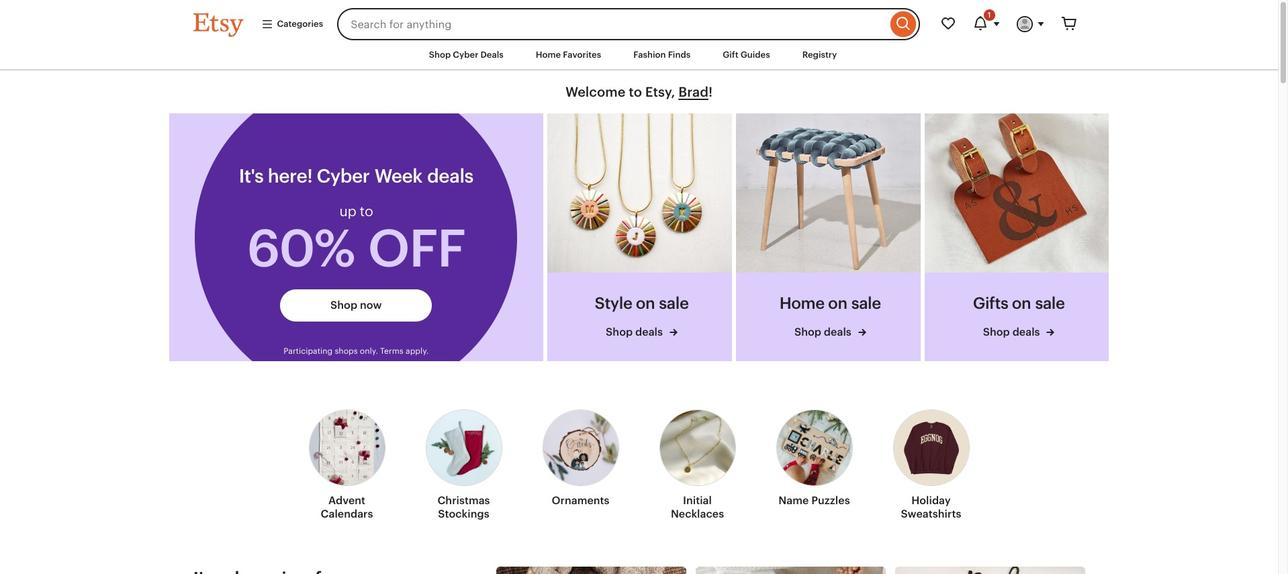 Task type: locate. For each thing, give the bounding box(es) containing it.
to right up
[[360, 204, 373, 220]]

1 on sale from the left
[[636, 294, 689, 312]]

2 horizontal spatial on sale
[[1012, 294, 1065, 312]]

shop left now
[[331, 299, 358, 312]]

a set of two light brown leather personalized luggage tags shown side-by-side with imprinted initials and brass buckle straps. image
[[925, 114, 1110, 273]]

deals
[[636, 326, 663, 339], [824, 326, 852, 339], [1013, 326, 1041, 339]]

shop deals link for style
[[595, 325, 689, 340]]

shop deals down style on sale
[[606, 326, 666, 339]]

0 horizontal spatial to
[[360, 204, 373, 220]]

1 vertical spatial to
[[360, 204, 373, 220]]

gifts on sale
[[973, 294, 1065, 312]]

shop deals link
[[595, 325, 689, 340], [780, 325, 881, 340], [973, 325, 1065, 340]]

home
[[536, 50, 561, 60], [780, 294, 825, 312]]

1 shop deals from the left
[[606, 326, 666, 339]]

advent calendars
[[321, 495, 373, 521]]

participating shops only. terms apply.
[[284, 347, 429, 356]]

to
[[629, 85, 642, 100], [360, 204, 373, 220]]

name puzzles link
[[776, 402, 853, 513]]

3 shop deals from the left
[[984, 326, 1043, 339]]

shop deals link down gifts on sale
[[973, 325, 1065, 340]]

initial
[[683, 495, 712, 507]]

shop deals link down home on sale
[[780, 325, 881, 340]]

shop deals
[[606, 326, 666, 339], [795, 326, 854, 339], [984, 326, 1043, 339]]

1 horizontal spatial home
[[780, 294, 825, 312]]

1 horizontal spatial deals
[[824, 326, 852, 339]]

1 horizontal spatial shop deals link
[[780, 325, 881, 340]]

three colorful personalized charm necklaces featuring an initial on each one, all shown on a thin gold plated chain. image
[[548, 114, 732, 273]]

deals for style
[[636, 326, 663, 339]]

2 horizontal spatial shop deals link
[[973, 325, 1065, 340]]

to for 60% off
[[360, 204, 373, 220]]

gift guides
[[723, 50, 771, 60]]

to left etsy,
[[629, 85, 642, 100]]

2 horizontal spatial deals
[[1013, 326, 1041, 339]]

shop deals for gifts
[[984, 326, 1043, 339]]

shop now link
[[280, 290, 432, 322]]

shops
[[335, 347, 358, 356]]

0 horizontal spatial home
[[536, 50, 561, 60]]

home for home favorites
[[536, 50, 561, 60]]

shop
[[429, 50, 451, 60], [331, 299, 358, 312], [606, 326, 633, 339], [795, 326, 822, 339], [984, 326, 1010, 339]]

1 vertical spatial home
[[780, 294, 825, 312]]

3 deals from the left
[[1013, 326, 1041, 339]]

deals down gifts on sale
[[1013, 326, 1041, 339]]

to inside up to 60% off
[[360, 204, 373, 220]]

deals down style on sale
[[636, 326, 663, 339]]

1 deals from the left
[[636, 326, 663, 339]]

puzzles
[[812, 495, 850, 507]]

menu bar containing shop cyber deals
[[169, 40, 1110, 71]]

advent
[[329, 495, 366, 507]]

shop down the gifts
[[984, 326, 1010, 339]]

christmas stockings
[[438, 495, 490, 521]]

advent calendars link
[[309, 402, 385, 527]]

0 vertical spatial to
[[629, 85, 642, 100]]

2 horizontal spatial shop deals
[[984, 326, 1043, 339]]

a modern handmade weaved bench shown with a sage colored velvet cushion. image
[[736, 114, 921, 273]]

0 horizontal spatial shop deals link
[[595, 325, 689, 340]]

on sale
[[636, 294, 689, 312], [829, 294, 881, 312], [1012, 294, 1065, 312]]

0 horizontal spatial deals
[[636, 326, 663, 339]]

on sale for style on sale
[[636, 294, 689, 312]]

2 on sale from the left
[[829, 294, 881, 312]]

1 shop deals link from the left
[[595, 325, 689, 340]]

up to 60% off
[[247, 204, 466, 278]]

fashion finds link
[[624, 43, 701, 67]]

menu bar
[[169, 40, 1110, 71]]

deals for home
[[824, 326, 852, 339]]

gift
[[723, 50, 739, 60]]

gifts
[[973, 294, 1009, 312]]

shop cyber deals link
[[419, 43, 514, 67]]

shop left cyber
[[429, 50, 451, 60]]

here!
[[268, 165, 313, 187]]

deals down home on sale
[[824, 326, 852, 339]]

shop deals link down style on sale
[[595, 325, 689, 340]]

1 horizontal spatial on sale
[[829, 294, 881, 312]]

0 horizontal spatial shop deals
[[606, 326, 666, 339]]

shop for home on sale
[[795, 326, 822, 339]]

0 vertical spatial home
[[536, 50, 561, 60]]

registry
[[803, 50, 837, 60]]

None search field
[[337, 8, 920, 40]]

shop deals down home on sale
[[795, 326, 854, 339]]

3 shop deals link from the left
[[973, 325, 1065, 340]]

deals
[[481, 50, 504, 60]]

shop deals for home
[[795, 326, 854, 339]]

shop down style
[[606, 326, 633, 339]]

necklaces
[[671, 508, 724, 521]]

1 horizontal spatial shop deals
[[795, 326, 854, 339]]

2 shop deals link from the left
[[780, 325, 881, 340]]

shop down home on sale
[[795, 326, 822, 339]]

shop deals down gifts on sale
[[984, 326, 1043, 339]]

1 horizontal spatial to
[[629, 85, 642, 100]]

holiday sweatshirts
[[901, 495, 962, 521]]

3 on sale from the left
[[1012, 294, 1065, 312]]

calendars
[[321, 508, 373, 521]]

style on sale
[[595, 294, 689, 312]]

2 deals from the left
[[824, 326, 852, 339]]

2 shop deals from the left
[[795, 326, 854, 339]]

finds
[[668, 50, 691, 60]]

60% off
[[247, 219, 466, 278]]

0 horizontal spatial on sale
[[636, 294, 689, 312]]

ornaments
[[552, 495, 610, 507]]

fashion finds
[[634, 50, 691, 60]]

Search for anything text field
[[337, 8, 887, 40]]

christmas
[[438, 495, 490, 507]]



Task type: describe. For each thing, give the bounding box(es) containing it.
guides
[[741, 50, 771, 60]]

shop deals link for gifts
[[973, 325, 1065, 340]]

welcome to etsy, brad !
[[566, 85, 713, 100]]

home on sale
[[780, 294, 881, 312]]

categories
[[277, 19, 323, 29]]

etsy,
[[646, 85, 676, 100]]

gift guides link
[[713, 43, 781, 67]]

christmas stockings link
[[426, 402, 502, 527]]

holiday
[[912, 495, 951, 507]]

1 button
[[965, 8, 1009, 40]]

deals for gifts
[[1013, 326, 1041, 339]]

on sale for gifts on sale
[[1012, 294, 1065, 312]]

favorites
[[563, 50, 602, 60]]

only.
[[360, 347, 378, 356]]

none search field inside categories banner
[[337, 8, 920, 40]]

fashion
[[634, 50, 666, 60]]

ornaments link
[[543, 402, 619, 513]]

terms apply.
[[380, 347, 429, 356]]

stockings
[[438, 508, 490, 521]]

now
[[360, 299, 382, 312]]

to for etsy,
[[629, 85, 642, 100]]

name puzzles
[[779, 495, 850, 507]]

on sale for home on sale
[[829, 294, 881, 312]]

shop for gifts on sale
[[984, 326, 1010, 339]]

initial necklaces link
[[660, 402, 736, 527]]

shop for style on sale
[[606, 326, 633, 339]]

shop now
[[331, 299, 382, 312]]

up
[[339, 204, 356, 220]]

!
[[709, 85, 713, 100]]

sweatshirts
[[901, 508, 962, 521]]

it's here! cyber week deals
[[239, 165, 474, 187]]

shop inside 'link'
[[331, 299, 358, 312]]

cyber
[[453, 50, 479, 60]]

holiday sweatshirts link
[[893, 402, 970, 527]]

shop cyber deals
[[429, 50, 504, 60]]

registry link
[[793, 43, 848, 67]]

participating
[[284, 347, 333, 356]]

brad
[[679, 85, 709, 100]]

initial necklaces
[[671, 495, 724, 521]]

categories button
[[251, 12, 333, 36]]

name
[[779, 495, 809, 507]]

1
[[988, 11, 991, 19]]

categories banner
[[169, 0, 1110, 40]]

cyber week deals
[[317, 165, 474, 187]]

brad link
[[679, 85, 709, 100]]

style
[[595, 294, 633, 312]]

shop deals for style
[[606, 326, 666, 339]]

home for home on sale
[[780, 294, 825, 312]]

home favorites
[[536, 50, 602, 60]]

it's
[[239, 165, 264, 187]]

welcome
[[566, 85, 626, 100]]

shop deals link for home
[[780, 325, 881, 340]]

home favorites link
[[526, 43, 612, 67]]



Task type: vqa. For each thing, say whether or not it's contained in the screenshot.
participating shops only. terms apply.
yes



